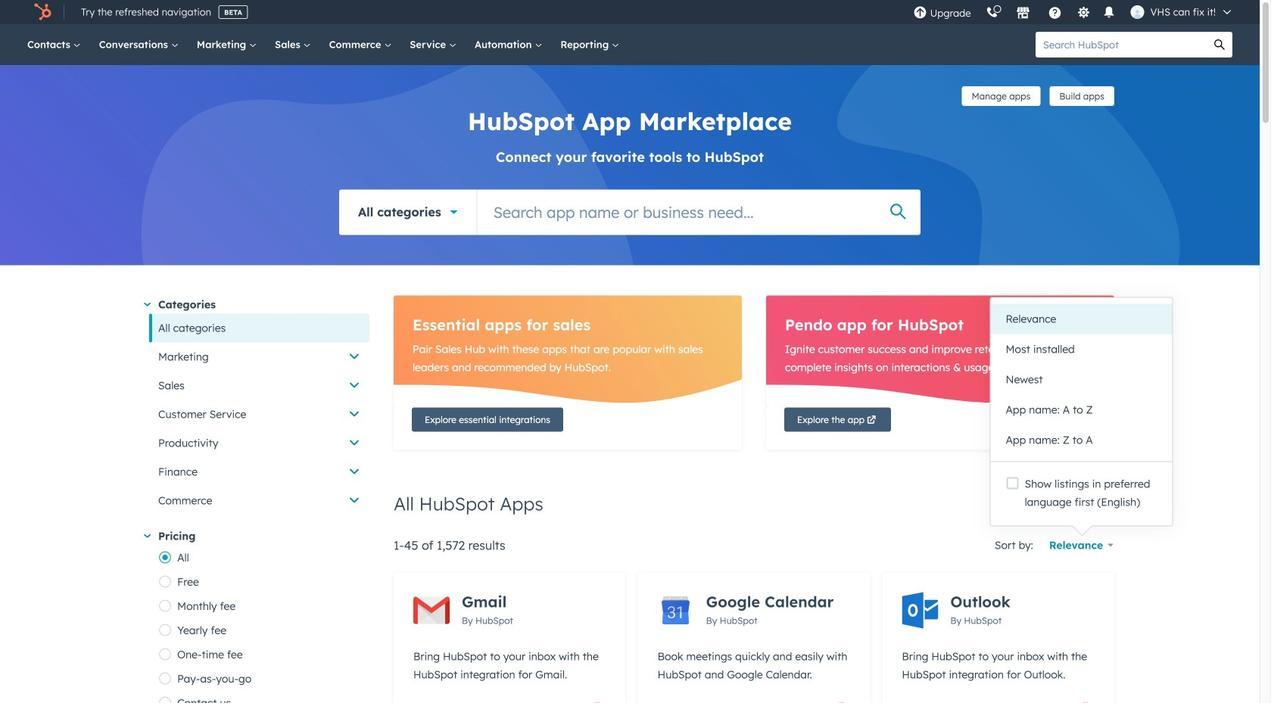 Task type: describe. For each thing, give the bounding box(es) containing it.
caret image
[[144, 534, 151, 538]]

terry turtle image
[[1131, 5, 1145, 19]]

Search HubSpot search field
[[1036, 32, 1207, 58]]



Task type: locate. For each thing, give the bounding box(es) containing it.
marketplaces image
[[1017, 7, 1030, 20]]

list box
[[991, 298, 1172, 461]]

Search app name or business need... search field
[[478, 190, 921, 235]]

caret image
[[144, 303, 151, 306]]

menu
[[906, 0, 1242, 24]]

pricing group
[[158, 546, 370, 703]]



Task type: vqa. For each thing, say whether or not it's contained in the screenshot.
name?
no



